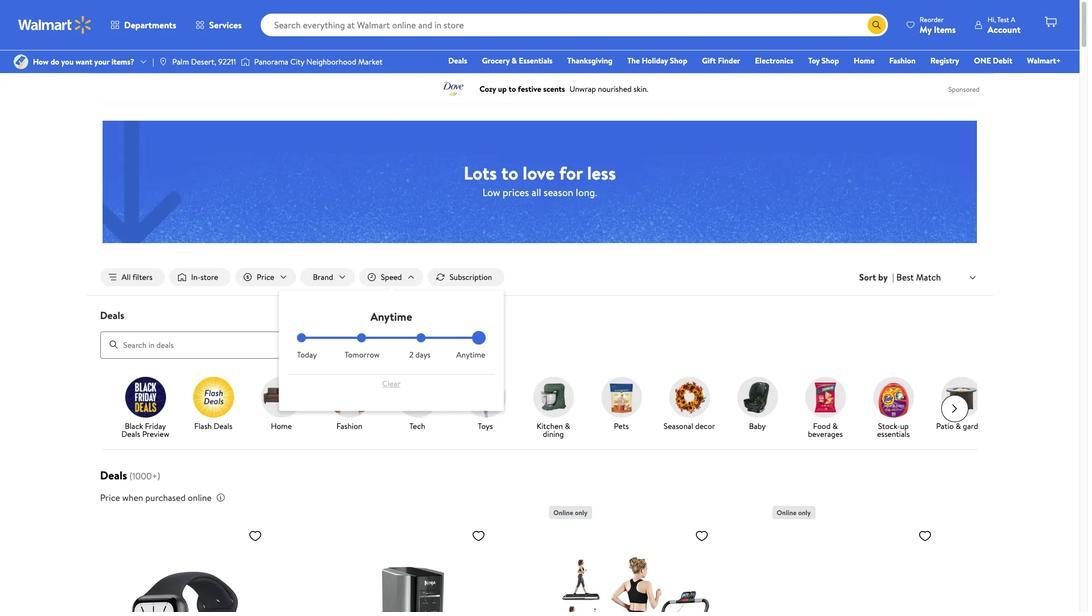 Task type: vqa. For each thing, say whether or not it's contained in the screenshot.
Toy Shop the Shop
no



Task type: describe. For each thing, give the bounding box(es) containing it.
1 horizontal spatial fashion link
[[884, 54, 921, 67]]

black friday deals preview
[[121, 420, 169, 440]]

kitchen & dining link
[[524, 377, 583, 440]]

sponsored
[[948, 84, 980, 94]]

Search search field
[[261, 14, 888, 36]]

registry
[[930, 55, 959, 66]]

finder
[[718, 55, 740, 66]]

toy
[[808, 55, 820, 66]]

less
[[587, 160, 616, 185]]

black friday deals preview link
[[116, 377, 175, 440]]

0 horizontal spatial home link
[[252, 377, 311, 432]]

deals (1000+)
[[100, 467, 160, 483]]

all
[[122, 271, 131, 283]]

season
[[544, 185, 573, 199]]

stock-up essentials link
[[864, 377, 923, 440]]

price button
[[235, 268, 296, 286]]

fashion image
[[329, 377, 370, 417]]

all
[[532, 185, 541, 199]]

deals inside search box
[[100, 308, 124, 323]]

seasonal decor image
[[669, 377, 710, 417]]

toy shop
[[808, 55, 839, 66]]

Walmart Site-Wide search field
[[261, 14, 888, 36]]

legal information image
[[216, 493, 225, 502]]

your
[[94, 56, 110, 67]]

prices
[[503, 185, 529, 199]]

lots to love for less. low prices all season long. image
[[102, 121, 977, 243]]

stock-up essentials image
[[873, 377, 914, 417]]

anytime inside how fast do you want your order? option group
[[456, 349, 485, 361]]

speed button
[[359, 268, 424, 286]]

best match button
[[894, 270, 980, 285]]

hi, test a account
[[988, 14, 1021, 35]]

one debit link
[[969, 54, 1018, 67]]

all filters
[[122, 271, 153, 283]]

baby link
[[728, 377, 787, 432]]

food & beverages link
[[796, 377, 855, 440]]

| inside "sort and filter section" element
[[892, 271, 894, 283]]

thanksgiving
[[567, 55, 613, 66]]

services
[[209, 19, 242, 31]]

pets link
[[592, 377, 651, 432]]

dining
[[543, 428, 564, 440]]

add to favorites list, superfit 2.25hp 2-in-1 folding under desk treadmill w/speaker controller app, single display screen silver image
[[695, 529, 709, 543]]

online only for crocs men's and women's unisex baya marbled clogs image
[[777, 508, 811, 517]]

gift finder
[[702, 55, 740, 66]]

one debit
[[974, 55, 1012, 66]]

price for price when purchased online
[[100, 491, 120, 504]]

seasonal
[[664, 420, 693, 432]]

search icon image
[[872, 20, 881, 29]]

toys image
[[465, 377, 506, 417]]

online
[[188, 491, 212, 504]]

lots to love for less low prices all season long.
[[464, 160, 616, 199]]

flash deals image
[[193, 377, 234, 417]]

palm
[[172, 56, 189, 67]]

& for garden
[[956, 420, 961, 432]]

filters
[[132, 271, 153, 283]]

price when purchased online
[[100, 491, 212, 504]]

tech link
[[388, 377, 447, 432]]

when
[[122, 491, 143, 504]]

low
[[483, 185, 500, 199]]

 image for palm
[[159, 57, 168, 66]]

love
[[523, 160, 555, 185]]

registry link
[[925, 54, 964, 67]]

services button
[[186, 11, 251, 39]]

match
[[916, 271, 941, 283]]

grocery
[[482, 55, 510, 66]]

how fast do you want your order? option group
[[297, 333, 486, 361]]

sort and filter section element
[[86, 259, 993, 295]]

1 vertical spatial home
[[271, 420, 292, 432]]

walmart+
[[1027, 55, 1061, 66]]

patio
[[936, 420, 954, 432]]

departments button
[[101, 11, 186, 39]]

city
[[290, 56, 304, 67]]

92211
[[218, 56, 236, 67]]

one
[[974, 55, 991, 66]]

kitchen
[[537, 420, 563, 432]]

crocs men's and women's unisex baya marbled clogs image
[[772, 524, 937, 612]]

debit
[[993, 55, 1012, 66]]

tech
[[409, 420, 425, 432]]

toys
[[478, 420, 493, 432]]

preview
[[142, 428, 169, 440]]

panorama city neighborhood market
[[254, 56, 383, 67]]

grocery & essentials
[[482, 55, 553, 66]]

search image
[[109, 340, 118, 349]]

black friday deals image
[[125, 377, 166, 417]]

sort
[[859, 271, 876, 283]]

departments
[[124, 19, 176, 31]]

& for dining
[[565, 420, 570, 432]]

essentials
[[519, 55, 553, 66]]

deals left grocery
[[448, 55, 467, 66]]

online for superfit 2.25hp 2-in-1 folding under desk treadmill w/speaker controller app, single display screen silver image
[[553, 508, 573, 517]]

0 horizontal spatial |
[[152, 56, 154, 67]]

deals inside black friday deals preview
[[121, 428, 140, 440]]

long.
[[576, 185, 597, 199]]

deals up when
[[100, 467, 127, 483]]

cart contains 0 items total amount $0.00 image
[[1044, 15, 1058, 29]]

decor
[[695, 420, 715, 432]]



Task type: locate. For each thing, give the bounding box(es) containing it.
grocery & essentials link
[[477, 54, 558, 67]]

how do you want your items?
[[33, 56, 134, 67]]

subscription
[[450, 271, 492, 283]]

& right food
[[833, 420, 838, 432]]

desert,
[[191, 56, 216, 67]]

tech image
[[397, 377, 438, 417]]

brand
[[313, 271, 333, 283]]

price right 'store' on the left top of page
[[257, 271, 274, 283]]

online
[[553, 508, 573, 517], [777, 508, 797, 517]]

flash deals
[[194, 420, 233, 432]]

seasonal decor
[[664, 420, 715, 432]]

hi,
[[988, 14, 996, 24]]

1 vertical spatial fashion
[[336, 420, 362, 432]]

1 only from the left
[[575, 508, 588, 517]]

add to favorites list, apple watch se (1st gen) gps, 44mm space gray aluminum case with midnight sport band - regular image
[[249, 529, 262, 543]]

stock-up essentials
[[877, 420, 910, 440]]

kitchen & dining
[[537, 420, 570, 440]]

home link down today
[[252, 377, 311, 432]]

1 online from the left
[[553, 508, 573, 517]]

0 horizontal spatial online only
[[553, 508, 588, 517]]

reorder
[[920, 14, 944, 24]]

& right patio
[[956, 420, 961, 432]]

0 vertical spatial fashion
[[889, 55, 916, 66]]

1 vertical spatial anytime
[[456, 349, 485, 361]]

next slide for chipmodulewithimages list image
[[941, 395, 968, 422]]

baby image
[[737, 377, 778, 417]]

market
[[358, 56, 383, 67]]

anytime
[[371, 309, 412, 324], [456, 349, 485, 361]]

the holiday shop link
[[622, 54, 693, 67]]

1 horizontal spatial fashion
[[889, 55, 916, 66]]

holiday
[[642, 55, 668, 66]]

do
[[51, 56, 59, 67]]

gift
[[702, 55, 716, 66]]

 image right 92211
[[241, 56, 250, 67]]

beverages
[[808, 428, 843, 440]]

fashion down fashion image
[[336, 420, 362, 432]]

1 horizontal spatial home link
[[849, 54, 880, 67]]

1 horizontal spatial |
[[892, 271, 894, 283]]

0 horizontal spatial anytime
[[371, 309, 412, 324]]

& inside kitchen & dining
[[565, 420, 570, 432]]

home link down search icon
[[849, 54, 880, 67]]

|
[[152, 56, 154, 67], [892, 271, 894, 283]]

price inside dropdown button
[[257, 271, 274, 283]]

fashion link left clear
[[320, 377, 379, 432]]

0 vertical spatial anytime
[[371, 309, 412, 324]]

shop right toy
[[822, 55, 839, 66]]

0 vertical spatial home link
[[849, 54, 880, 67]]

price for price
[[257, 271, 274, 283]]

None radio
[[417, 333, 426, 342]]

kitchen and dining image
[[533, 377, 574, 417]]

best
[[897, 271, 914, 283]]

anytime up how fast do you want your order? option group
[[371, 309, 412, 324]]

store
[[200, 271, 218, 283]]

& for essentials
[[512, 55, 517, 66]]

0 vertical spatial |
[[152, 56, 154, 67]]

0 horizontal spatial online
[[553, 508, 573, 517]]

food & beverages image
[[805, 377, 846, 417]]

| right 'by'
[[892, 271, 894, 283]]

1 horizontal spatial anytime
[[456, 349, 485, 361]]

shop right holiday
[[670, 55, 687, 66]]

walmart image
[[18, 16, 92, 34]]

2 online only from the left
[[777, 508, 811, 517]]

1 horizontal spatial online
[[777, 508, 797, 517]]

1 horizontal spatial  image
[[241, 56, 250, 67]]

panorama
[[254, 56, 288, 67]]

 image
[[14, 54, 28, 69]]

0 horizontal spatial only
[[575, 508, 588, 517]]

shop inside the holiday shop link
[[670, 55, 687, 66]]

days
[[415, 349, 431, 361]]

1 horizontal spatial shop
[[822, 55, 839, 66]]

1 horizontal spatial only
[[798, 508, 811, 517]]

(1000+)
[[129, 470, 160, 482]]

lots
[[464, 160, 497, 185]]

for
[[559, 160, 583, 185]]

1 horizontal spatial price
[[257, 271, 274, 283]]

fashion link down "my"
[[884, 54, 921, 67]]

& right grocery
[[512, 55, 517, 66]]

Tomorrow radio
[[357, 333, 366, 342]]

tomorrow
[[345, 349, 380, 361]]

1 online only from the left
[[553, 508, 588, 517]]

patio & garden image
[[941, 377, 982, 417]]

0 horizontal spatial home
[[271, 420, 292, 432]]

home down search icon
[[854, 55, 875, 66]]

up
[[900, 420, 909, 432]]

seasonal decor link
[[660, 377, 719, 432]]

friday
[[145, 420, 166, 432]]

how
[[33, 56, 49, 67]]

neighborhood
[[306, 56, 356, 67]]

Today radio
[[297, 333, 306, 342]]

online only for superfit 2.25hp 2-in-1 folding under desk treadmill w/speaker controller app, single display screen silver image
[[553, 508, 588, 517]]

deals up search icon
[[100, 308, 124, 323]]

& inside food & beverages
[[833, 420, 838, 432]]

the
[[627, 55, 640, 66]]

want
[[76, 56, 92, 67]]

price left when
[[100, 491, 120, 504]]

0 vertical spatial price
[[257, 271, 274, 283]]

flash deals link
[[184, 377, 243, 432]]

add to favorites list, crocs men's and women's unisex baya marbled clogs image
[[918, 529, 932, 543]]

2 online from the left
[[777, 508, 797, 517]]

apple watch se (1st gen) gps, 44mm space gray aluminum case with midnight sport band - regular image
[[102, 524, 267, 612]]

none radio inside how fast do you want your order? option group
[[417, 333, 426, 342]]

 image left 'palm'
[[159, 57, 168, 66]]

test
[[997, 14, 1009, 24]]

only for crocs men's and women's unisex baya marbled clogs image
[[798, 508, 811, 517]]

2 shop from the left
[[822, 55, 839, 66]]

deals
[[448, 55, 467, 66], [100, 308, 124, 323], [214, 420, 233, 432], [121, 428, 140, 440], [100, 467, 127, 483]]

fashion left registry
[[889, 55, 916, 66]]

1 shop from the left
[[670, 55, 687, 66]]

0 horizontal spatial shop
[[670, 55, 687, 66]]

2 only from the left
[[798, 508, 811, 517]]

gift finder link
[[697, 54, 745, 67]]

pets image
[[601, 377, 642, 417]]

essentials
[[877, 428, 910, 440]]

deals link
[[443, 54, 472, 67]]

fashion
[[889, 55, 916, 66], [336, 420, 362, 432]]

1 vertical spatial home link
[[252, 377, 311, 432]]

0 horizontal spatial fashion link
[[320, 377, 379, 432]]

clear button
[[297, 375, 486, 393]]

deals left the preview
[[121, 428, 140, 440]]

& right 'dining'
[[565, 420, 570, 432]]

brand button
[[300, 268, 355, 286]]

best match
[[897, 271, 941, 283]]

 image
[[241, 56, 250, 67], [159, 57, 168, 66]]

add to favorites list, ninja creami, ice cream maker, 5 one-touch programs image
[[472, 529, 485, 543]]

palm desert, 92211
[[172, 56, 236, 67]]

home link
[[849, 54, 880, 67], [252, 377, 311, 432]]

2 days
[[409, 349, 431, 361]]

toy shop link
[[803, 54, 844, 67]]

food & beverages
[[808, 420, 843, 440]]

price
[[257, 271, 274, 283], [100, 491, 120, 504]]

Anytime radio
[[477, 333, 486, 342]]

anytime down anytime option
[[456, 349, 485, 361]]

account
[[988, 23, 1021, 35]]

1 vertical spatial fashion link
[[320, 377, 379, 432]]

0 vertical spatial fashion link
[[884, 54, 921, 67]]

superfit 2.25hp 2-in-1 folding under desk treadmill w/speaker controller app, single display screen silver image
[[549, 524, 713, 612]]

1 vertical spatial price
[[100, 491, 120, 504]]

sort by |
[[859, 271, 894, 283]]

black
[[125, 420, 143, 432]]

all filters button
[[100, 268, 165, 286]]

only for superfit 2.25hp 2-in-1 folding under desk treadmill w/speaker controller app, single display screen silver image
[[575, 508, 588, 517]]

to
[[501, 160, 518, 185]]

items?
[[111, 56, 134, 67]]

home image
[[261, 377, 302, 417]]

shop inside toy shop link
[[822, 55, 839, 66]]

items
[[934, 23, 956, 35]]

& for beverages
[[833, 420, 838, 432]]

walmart+ link
[[1022, 54, 1066, 67]]

deals right flash
[[214, 420, 233, 432]]

the holiday shop
[[627, 55, 687, 66]]

speed
[[381, 271, 402, 283]]

0 horizontal spatial  image
[[159, 57, 168, 66]]

0 horizontal spatial price
[[100, 491, 120, 504]]

in-store button
[[170, 268, 231, 286]]

1 horizontal spatial home
[[854, 55, 875, 66]]

stock-
[[878, 420, 900, 432]]

Deals search field
[[86, 308, 993, 359]]

online for crocs men's and women's unisex baya marbled clogs image
[[777, 508, 797, 517]]

flash
[[194, 420, 212, 432]]

| left 'palm'
[[152, 56, 154, 67]]

 image for panorama
[[241, 56, 250, 67]]

0 horizontal spatial fashion
[[336, 420, 362, 432]]

1 vertical spatial |
[[892, 271, 894, 283]]

Search in deals search field
[[100, 331, 442, 359]]

1 horizontal spatial online only
[[777, 508, 811, 517]]

patio & garden
[[936, 420, 987, 432]]

0 vertical spatial home
[[854, 55, 875, 66]]

ninja creami, ice cream maker, 5 one-touch programs image
[[326, 524, 490, 612]]

None range field
[[297, 337, 486, 339]]

reorder my items
[[920, 14, 956, 35]]

in-store
[[191, 271, 218, 283]]

toys link
[[456, 377, 515, 432]]

home down the home image
[[271, 420, 292, 432]]

in-
[[191, 271, 200, 283]]

fashion link
[[884, 54, 921, 67], [320, 377, 379, 432]]

a
[[1011, 14, 1015, 24]]



